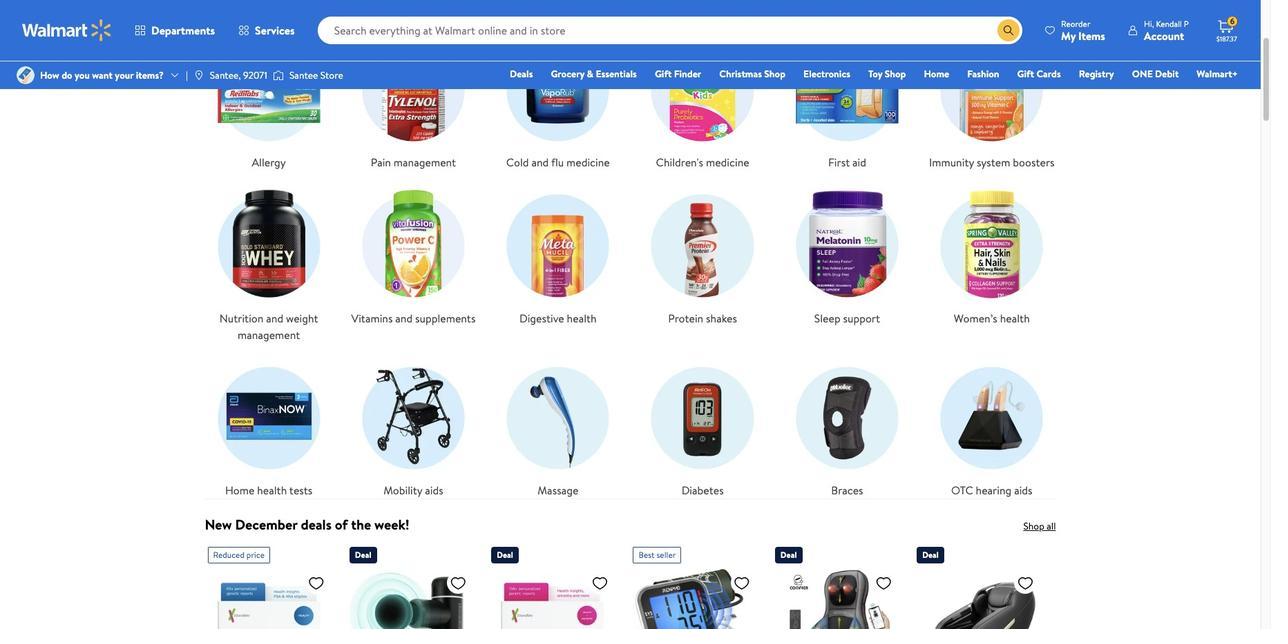 Task type: locate. For each thing, give the bounding box(es) containing it.
add to favorites list, renpho upper arm blood pressure monitor, automatic digital bp machine blood pressure cuffs with speaker, extra large cuff, lcd display, 2 users, 240 recordings for home office travel parents pregnancy image
[[734, 575, 750, 592]]

supplements
[[415, 311, 476, 326]]

1 deal from the left
[[355, 549, 371, 561]]

4 deal from the left
[[922, 549, 939, 561]]

2 horizontal spatial and
[[532, 155, 549, 170]]

tests
[[289, 483, 313, 498]]

3 deal from the left
[[781, 549, 797, 561]]

health inside women's health link
[[1000, 311, 1030, 326]]

health
[[567, 311, 597, 326], [1000, 311, 1030, 326], [257, 483, 287, 498]]

and inside nutrition and weight management
[[266, 311, 283, 326]]

vitamins and supplements
[[351, 311, 476, 326]]

electronics
[[804, 67, 850, 81]]

deal up comfier shiatsu neck back massager with app remote, 2d/3d kneading massage chair pad, heating compression seat cushion massagers, ideal gifts image
[[781, 549, 797, 561]]

sleep support
[[814, 311, 880, 326]]

registry
[[1079, 67, 1114, 81]]

santee store
[[289, 68, 343, 82]]

product group
[[208, 542, 330, 629], [349, 542, 472, 629], [491, 542, 614, 629], [633, 542, 756, 629], [775, 542, 898, 629], [917, 542, 1039, 629]]

my
[[1061, 28, 1076, 43]]

santee,
[[210, 68, 241, 82]]

management down nutrition
[[238, 327, 300, 342]]

cold and flu medicine link
[[494, 26, 622, 171]]

otc hearing aids link
[[928, 354, 1056, 499]]

health inside the home health tests link
[[257, 483, 287, 498]]

home health tests link
[[205, 354, 333, 499]]

deal down the
[[355, 549, 371, 561]]

grocery
[[551, 67, 585, 81]]

deal for bosscare assembled shiatsu massage chairs with anion full body recliner sl-track, thai stretch black image
[[922, 549, 939, 561]]

weight
[[286, 311, 318, 326]]

deal up 23andme health   ancestry service – dna test (before you buy see important test info below) image
[[497, 549, 513, 561]]

toy
[[868, 67, 883, 81]]

and right vitamins
[[395, 311, 413, 326]]

nutrition and weight management
[[219, 311, 318, 342]]

protein
[[668, 311, 703, 326]]

health for home
[[257, 483, 287, 498]]

5 product group from the left
[[775, 542, 898, 629]]

massage
[[538, 483, 579, 498]]

mobility aids link
[[349, 354, 478, 499]]

hearing
[[976, 483, 1012, 498]]

do
[[62, 68, 72, 82]]

1 product group from the left
[[208, 542, 330, 629]]

medicine right children's
[[706, 155, 749, 170]]

home health tests
[[225, 483, 313, 498]]

home for home
[[924, 67, 949, 81]]

deals
[[301, 515, 332, 534]]

list
[[197, 15, 1064, 499]]

1 horizontal spatial and
[[395, 311, 413, 326]]

shop left all
[[1023, 520, 1045, 533]]

$187.37
[[1217, 34, 1237, 44]]

new december deals of the week!
[[205, 515, 410, 534]]

reorder
[[1061, 18, 1091, 29]]

add to favorites list, homedics rebound essential percussion massager, cordless, rechargeable image
[[450, 575, 466, 592]]

children's medicine
[[656, 155, 749, 170]]

1 vertical spatial home
[[225, 483, 254, 498]]

protein shakes
[[668, 311, 737, 326]]

1 horizontal spatial aids
[[1014, 483, 1033, 498]]

support
[[843, 311, 880, 326]]

 image right '92071'
[[273, 68, 284, 82]]

0 horizontal spatial gift
[[655, 67, 672, 81]]

aids right mobility
[[425, 483, 443, 498]]

diabetes
[[682, 483, 724, 498]]

hi,
[[1144, 18, 1154, 29]]

health left tests at the left of page
[[257, 483, 287, 498]]

home up new at the left of the page
[[225, 483, 254, 498]]

health inside the digestive health "link"
[[567, 311, 597, 326]]

0 vertical spatial management
[[394, 155, 456, 170]]

home for home health tests
[[225, 483, 254, 498]]

2 horizontal spatial health
[[1000, 311, 1030, 326]]

shop right toy
[[885, 67, 906, 81]]

immunity
[[929, 155, 974, 170]]

medicine
[[567, 155, 610, 170], [706, 155, 749, 170]]

1 vertical spatial management
[[238, 327, 300, 342]]

gift for gift finder
[[655, 67, 672, 81]]

and for flu
[[532, 155, 549, 170]]

add to favorites list, 23andme health-only service - fsa & hsa eligible (before you buy see important test info below) image
[[308, 575, 325, 592]]

0 horizontal spatial home
[[225, 483, 254, 498]]

digestive health
[[519, 311, 597, 326]]

gift left finder
[[655, 67, 672, 81]]

gift left the cards at the top right
[[1017, 67, 1034, 81]]

home left "fashion"
[[924, 67, 949, 81]]

cold
[[506, 155, 529, 170]]

 image
[[17, 66, 35, 84]]

aids right hearing
[[1014, 483, 1033, 498]]

you
[[75, 68, 90, 82]]

0 vertical spatial home
[[924, 67, 949, 81]]

pain management link
[[349, 26, 478, 171]]

how
[[40, 68, 59, 82]]

2 gift from the left
[[1017, 67, 1034, 81]]

 image
[[273, 68, 284, 82], [193, 70, 204, 81]]

cold and flu medicine
[[506, 155, 610, 170]]

otc
[[951, 483, 973, 498]]

homedics rebound essential percussion massager, cordless, rechargeable image
[[349, 569, 472, 629]]

1 horizontal spatial management
[[394, 155, 456, 170]]

1 horizontal spatial  image
[[273, 68, 284, 82]]

and left weight
[[266, 311, 283, 326]]

vitamins
[[351, 311, 393, 326]]

2 product group from the left
[[349, 542, 472, 629]]

0 horizontal spatial management
[[238, 327, 300, 342]]

one
[[1132, 67, 1153, 81]]

first aid
[[828, 155, 866, 170]]

2 medicine from the left
[[706, 155, 749, 170]]

cards
[[1037, 67, 1061, 81]]

1 gift from the left
[[655, 67, 672, 81]]

shop right christmas
[[764, 67, 786, 81]]

best
[[639, 549, 655, 561]]

services
[[255, 23, 295, 38]]

23andme health   ancestry service – dna test (before you buy see important test info below) image
[[491, 569, 614, 629]]

management right pain
[[394, 155, 456, 170]]

management
[[394, 155, 456, 170], [238, 327, 300, 342]]

reduced
[[213, 549, 245, 561]]

4 product group from the left
[[633, 542, 756, 629]]

vitamins and supplements link
[[349, 182, 478, 327]]

santee, 92071
[[210, 68, 267, 82]]

medicine right flu
[[567, 155, 610, 170]]

 image right |
[[193, 70, 204, 81]]

price
[[247, 549, 265, 561]]

allergy
[[252, 155, 286, 170]]

1 horizontal spatial gift
[[1017, 67, 1034, 81]]

0 horizontal spatial  image
[[193, 70, 204, 81]]

management inside nutrition and weight management
[[238, 327, 300, 342]]

fashion
[[967, 67, 999, 81]]

gift
[[655, 67, 672, 81], [1017, 67, 1034, 81]]

management inside pain management link
[[394, 155, 456, 170]]

walmart image
[[22, 19, 112, 41]]

want
[[92, 68, 113, 82]]

1 horizontal spatial health
[[567, 311, 597, 326]]

0 horizontal spatial health
[[257, 483, 287, 498]]

items?
[[136, 68, 164, 82]]

and left flu
[[532, 155, 549, 170]]

walmart+
[[1197, 67, 1238, 81]]

0 horizontal spatial aids
[[425, 483, 443, 498]]

toy shop link
[[862, 66, 912, 82]]

0 horizontal spatial medicine
[[567, 155, 610, 170]]

pain
[[371, 155, 391, 170]]

health right digestive
[[567, 311, 597, 326]]

0 horizontal spatial shop
[[764, 67, 786, 81]]

and for weight
[[266, 311, 283, 326]]

diabetes link
[[639, 354, 767, 499]]

shop
[[764, 67, 786, 81], [885, 67, 906, 81], [1023, 520, 1045, 533]]

aids
[[425, 483, 443, 498], [1014, 483, 1033, 498]]

deal
[[355, 549, 371, 561], [497, 549, 513, 561], [781, 549, 797, 561], [922, 549, 939, 561]]

Search search field
[[318, 17, 1023, 44]]

allergy link
[[205, 26, 333, 171]]

your
[[115, 68, 134, 82]]

home
[[924, 67, 949, 81], [225, 483, 254, 498]]

2 deal from the left
[[497, 549, 513, 561]]

deals
[[510, 67, 533, 81]]

health right women's
[[1000, 311, 1030, 326]]

23andme health-only service - fsa & hsa eligible (before you buy see important test info below) image
[[208, 569, 330, 629]]

1 horizontal spatial shop
[[885, 67, 906, 81]]

1 horizontal spatial medicine
[[706, 155, 749, 170]]

of
[[335, 515, 348, 534]]

0 horizontal spatial and
[[266, 311, 283, 326]]

deal up bosscare assembled shiatsu massage chairs with anion full body recliner sl-track, thai stretch black image
[[922, 549, 939, 561]]

1 horizontal spatial home
[[924, 67, 949, 81]]



Task type: vqa. For each thing, say whether or not it's contained in the screenshot.
Floorcare link
no



Task type: describe. For each thing, give the bounding box(es) containing it.
hi, kendall p account
[[1144, 18, 1189, 43]]

kendall
[[1156, 18, 1182, 29]]

electronics link
[[797, 66, 857, 82]]

debit
[[1155, 67, 1179, 81]]

deal for comfier shiatsu neck back massager with app remote, 2d/3d kneading massage chair pad, heating compression seat cushion massagers, ideal gifts image
[[781, 549, 797, 561]]

 image for santee, 92071
[[193, 70, 204, 81]]

seller
[[657, 549, 676, 561]]

reduced price
[[213, 549, 265, 561]]

renpho upper arm blood pressure monitor, automatic digital bp machine blood pressure cuffs with speaker, extra large cuff, lcd display, 2 users, 240 recordings for home office travel parents pregnancy image
[[633, 569, 756, 629]]

christmas
[[719, 67, 762, 81]]

registry link
[[1073, 66, 1120, 82]]

gift cards link
[[1011, 66, 1067, 82]]

nutrition and weight management link
[[205, 182, 333, 343]]

boosters
[[1013, 155, 1055, 170]]

shop all
[[1023, 520, 1056, 533]]

gift for gift cards
[[1017, 67, 1034, 81]]

&
[[587, 67, 594, 81]]

search icon image
[[1003, 25, 1014, 36]]

christmas shop link
[[713, 66, 792, 82]]

sleep
[[814, 311, 841, 326]]

6
[[1230, 15, 1235, 27]]

grocery & essentials link
[[545, 66, 643, 82]]

and for supplements
[[395, 311, 413, 326]]

digestive
[[519, 311, 564, 326]]

p
[[1184, 18, 1189, 29]]

braces link
[[783, 354, 911, 499]]

gift finder link
[[649, 66, 708, 82]]

essentials
[[596, 67, 637, 81]]

children's medicine link
[[639, 26, 767, 171]]

reorder my items
[[1061, 18, 1105, 43]]

comfier shiatsu neck back massager with app remote, 2d/3d kneading massage chair pad, heating compression seat cushion massagers, ideal gifts image
[[775, 569, 898, 629]]

Walmart Site-Wide search field
[[318, 17, 1023, 44]]

list containing allergy
[[197, 15, 1064, 499]]

product group containing reduced price
[[208, 542, 330, 629]]

women's
[[954, 311, 998, 326]]

 image for santee store
[[273, 68, 284, 82]]

one debit
[[1132, 67, 1179, 81]]

women's health link
[[928, 182, 1056, 327]]

see
[[1023, 1, 1038, 15]]

product group containing best seller
[[633, 542, 756, 629]]

|
[[186, 68, 188, 82]]

santee
[[289, 68, 318, 82]]

the
[[351, 515, 371, 534]]

first aid link
[[783, 26, 911, 171]]

add to favorites list, bosscare assembled shiatsu massage chairs with anion full body recliner sl-track, thai stretch black image
[[1017, 575, 1034, 592]]

protein shakes link
[[639, 182, 767, 327]]

2 aids from the left
[[1014, 483, 1033, 498]]

deal for 23andme health   ancestry service – dna test (before you buy see important test info below) image
[[497, 549, 513, 561]]

departments button
[[123, 14, 227, 47]]

6 product group from the left
[[917, 542, 1039, 629]]

how do you want your items?
[[40, 68, 164, 82]]

health for digestive
[[567, 311, 597, 326]]

finder
[[674, 67, 701, 81]]

add to favorites list, comfier shiatsu neck back massager with app remote, 2d/3d kneading massage chair pad, heating compression seat cushion massagers, ideal gifts image
[[875, 575, 892, 592]]

see less
[[1023, 1, 1056, 15]]

toy shop
[[868, 67, 906, 81]]

home link
[[918, 66, 956, 82]]

1 medicine from the left
[[567, 155, 610, 170]]

see less button
[[1023, 1, 1056, 15]]

1 aids from the left
[[425, 483, 443, 498]]

bosscare assembled shiatsu massage chairs with anion full body recliner sl-track, thai stretch black image
[[917, 569, 1039, 629]]

immunity system boosters link
[[928, 26, 1056, 171]]

shop all link
[[1023, 520, 1056, 533]]

grocery & essentials
[[551, 67, 637, 81]]

nutrition
[[219, 311, 264, 326]]

best seller
[[639, 549, 676, 561]]

christmas shop
[[719, 67, 786, 81]]

week!
[[374, 515, 410, 534]]

massage link
[[494, 354, 622, 499]]

mobility aids
[[384, 483, 443, 498]]

flu
[[551, 155, 564, 170]]

3 product group from the left
[[491, 542, 614, 629]]

add to favorites list, 23andme health   ancestry service – dna test (before you buy see important test info below) image
[[592, 575, 608, 592]]

deals link
[[504, 66, 539, 82]]

health for women's
[[1000, 311, 1030, 326]]

92071
[[243, 68, 267, 82]]

first
[[828, 155, 850, 170]]

less
[[1041, 1, 1056, 15]]

items
[[1079, 28, 1105, 43]]

mobility
[[384, 483, 422, 498]]

shop for christmas shop
[[764, 67, 786, 81]]

all
[[1047, 520, 1056, 533]]

deal for homedics rebound essential percussion massager, cordless, rechargeable image
[[355, 549, 371, 561]]

6 $187.37
[[1217, 15, 1237, 44]]

sleep support link
[[783, 182, 911, 327]]

walmart+ link
[[1191, 66, 1244, 82]]

2 horizontal spatial shop
[[1023, 520, 1045, 533]]

braces
[[831, 483, 863, 498]]

fashion link
[[961, 66, 1006, 82]]

shop for toy shop
[[885, 67, 906, 81]]

store
[[320, 68, 343, 82]]

departments
[[151, 23, 215, 38]]

otc hearing aids
[[951, 483, 1033, 498]]



